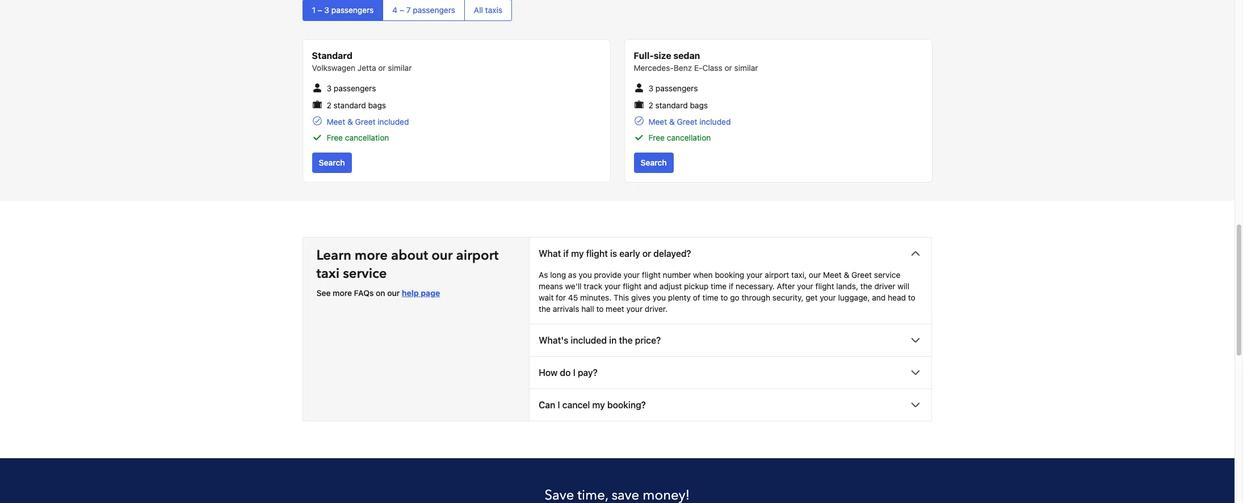 Task type: locate. For each thing, give the bounding box(es) containing it.
1 horizontal spatial you
[[653, 293, 666, 303]]

service inside as long as you provide your flight number when booking your airport taxi, our meet & greet service means we'll track your flight and adjust pickup time if necessary. after your flight lands, the driver will wait for 45 minutes. this gives you plenty of time to go through security, get your luggage, and head to the arrivals hall to meet your driver.
[[874, 270, 901, 280]]

1 horizontal spatial if
[[729, 282, 734, 291]]

search button for size
[[634, 153, 674, 173]]

1 vertical spatial our
[[809, 270, 821, 280]]

1 bags from the left
[[368, 100, 386, 110]]

greet down jetta in the top of the page
[[355, 117, 376, 127]]

or right jetta in the top of the page
[[378, 63, 386, 73]]

2 horizontal spatial included
[[700, 117, 731, 127]]

0 horizontal spatial free
[[327, 133, 343, 142]]

meet & greet included down benz
[[649, 117, 731, 127]]

1 similar from the left
[[388, 63, 412, 73]]

1 3 passengers from the left
[[327, 84, 376, 93]]

2 horizontal spatial greet
[[852, 270, 872, 280]]

free for size
[[649, 133, 665, 142]]

& down benz
[[669, 117, 675, 127]]

to down will
[[908, 293, 916, 303]]

passengers right 1
[[332, 5, 374, 15]]

my inside 'what if my flight is early or delayed?' dropdown button
[[571, 249, 584, 259]]

1 horizontal spatial search
[[641, 158, 667, 167]]

or
[[378, 63, 386, 73], [725, 63, 732, 73], [643, 249, 651, 259]]

greet down benz
[[677, 117, 698, 127]]

2 standard bags down jetta in the top of the page
[[327, 100, 386, 110]]

more right see
[[333, 288, 352, 298]]

your right the get
[[820, 293, 836, 303]]

or right the class
[[725, 63, 732, 73]]

and up gives
[[644, 282, 658, 291]]

service inside learn more about our airport taxi service see more faqs on our help page
[[343, 265, 387, 283]]

0 horizontal spatial 2
[[327, 100, 332, 110]]

2 horizontal spatial &
[[844, 270, 850, 280]]

– left 7
[[400, 5, 404, 15]]

bags
[[368, 100, 386, 110], [690, 100, 708, 110]]

1 horizontal spatial meet
[[649, 117, 667, 127]]

0 horizontal spatial search button
[[312, 153, 352, 173]]

–
[[318, 5, 322, 15], [400, 5, 404, 15]]

track
[[584, 282, 603, 291]]

0 vertical spatial you
[[579, 270, 592, 280]]

service
[[343, 265, 387, 283], [874, 270, 901, 280]]

meet & greet included
[[327, 117, 409, 127], [649, 117, 731, 127]]

2 free cancellation from the left
[[649, 133, 711, 142]]

airport
[[456, 246, 499, 265], [765, 270, 789, 280]]

7
[[406, 5, 411, 15]]

2 standard bags
[[327, 100, 386, 110], [649, 100, 708, 110]]

standard down volkswagen
[[334, 100, 366, 110]]

0 vertical spatial i
[[573, 368, 576, 378]]

1 horizontal spatial –
[[400, 5, 404, 15]]

& for volkswagen
[[348, 117, 353, 127]]

service up the driver at the bottom right
[[874, 270, 901, 280]]

2 standard bags for sedan
[[649, 100, 708, 110]]

0 vertical spatial airport
[[456, 246, 499, 265]]

do
[[560, 368, 571, 378]]

service up faqs
[[343, 265, 387, 283]]

our right taxi,
[[809, 270, 821, 280]]

benz
[[674, 63, 692, 73]]

1 search from the left
[[319, 158, 345, 167]]

included for sedan
[[700, 117, 731, 127]]

0 vertical spatial the
[[861, 282, 873, 291]]

similar right jetta in the top of the page
[[388, 63, 412, 73]]

1 horizontal spatial our
[[432, 246, 453, 265]]

help
[[402, 288, 419, 298]]

1 vertical spatial airport
[[765, 270, 789, 280]]

1 horizontal spatial the
[[619, 336, 633, 346]]

your
[[624, 270, 640, 280], [747, 270, 763, 280], [605, 282, 621, 291], [797, 282, 814, 291], [820, 293, 836, 303], [627, 304, 643, 314]]

similar right the class
[[735, 63, 758, 73]]

meet up lands,
[[823, 270, 842, 280]]

1
[[312, 5, 316, 15]]

search button
[[312, 153, 352, 173], [634, 153, 674, 173]]

1 horizontal spatial included
[[571, 336, 607, 346]]

booking?
[[607, 400, 646, 410]]

if right what
[[564, 249, 569, 259]]

our right on
[[387, 288, 400, 298]]

bags down e-
[[690, 100, 708, 110]]

0 horizontal spatial 2 standard bags
[[327, 100, 386, 110]]

pickup
[[684, 282, 709, 291]]

2 3 passengers from the left
[[649, 84, 698, 93]]

similar
[[388, 63, 412, 73], [735, 63, 758, 73]]

2 search from the left
[[641, 158, 667, 167]]

free cancellation for jetta
[[327, 133, 389, 142]]

what's
[[539, 336, 569, 346]]

2 cancellation from the left
[[667, 133, 711, 142]]

0 horizontal spatial free cancellation
[[327, 133, 389, 142]]

luggage,
[[838, 293, 870, 303]]

1 meet & greet included from the left
[[327, 117, 409, 127]]

4
[[393, 5, 398, 15]]

0 horizontal spatial included
[[378, 117, 409, 127]]

0 horizontal spatial greet
[[355, 117, 376, 127]]

1 horizontal spatial free cancellation
[[649, 133, 711, 142]]

0 horizontal spatial airport
[[456, 246, 499, 265]]

driver
[[875, 282, 896, 291]]

2 vertical spatial the
[[619, 336, 633, 346]]

1 horizontal spatial 2 standard bags
[[649, 100, 708, 110]]

what if my flight is early or delayed? element
[[530, 270, 932, 324]]

0 horizontal spatial the
[[539, 304, 551, 314]]

can i cancel my booking?
[[539, 400, 646, 410]]

1 horizontal spatial meet & greet included
[[649, 117, 731, 127]]

free
[[327, 133, 343, 142], [649, 133, 665, 142]]

2 down mercedes- at the right top
[[649, 100, 653, 110]]

0 horizontal spatial meet
[[327, 117, 345, 127]]

0 horizontal spatial and
[[644, 282, 658, 291]]

1 – from the left
[[318, 5, 322, 15]]

1 horizontal spatial bags
[[690, 100, 708, 110]]

1 horizontal spatial similar
[[735, 63, 758, 73]]

passengers right 7
[[413, 5, 455, 15]]

cancellation
[[345, 133, 389, 142], [667, 133, 711, 142]]

2 horizontal spatial or
[[725, 63, 732, 73]]

in
[[609, 336, 617, 346]]

0 horizontal spatial my
[[571, 249, 584, 259]]

similar inside 'full-size sedan mercedes-benz e-class or similar'
[[735, 63, 758, 73]]

i right the do on the left of the page
[[573, 368, 576, 378]]

& up lands,
[[844, 270, 850, 280]]

2 2 from the left
[[649, 100, 653, 110]]

and
[[644, 282, 658, 291], [872, 293, 886, 303]]

0 horizontal spatial if
[[564, 249, 569, 259]]

0 horizontal spatial bags
[[368, 100, 386, 110]]

0 horizontal spatial i
[[558, 400, 560, 410]]

price?
[[635, 336, 661, 346]]

2 – from the left
[[400, 5, 404, 15]]

1 horizontal spatial or
[[643, 249, 651, 259]]

2 search button from the left
[[634, 153, 674, 173]]

you right as on the bottom left
[[579, 270, 592, 280]]

what if my flight is early or delayed? button
[[530, 238, 932, 270]]

1 horizontal spatial and
[[872, 293, 886, 303]]

i right can
[[558, 400, 560, 410]]

1 vertical spatial you
[[653, 293, 666, 303]]

flight up adjust
[[642, 270, 661, 280]]

the down wait
[[539, 304, 551, 314]]

more
[[355, 246, 388, 265], [333, 288, 352, 298]]

2 2 standard bags from the left
[[649, 100, 708, 110]]

1 horizontal spatial service
[[874, 270, 901, 280]]

1 search button from the left
[[312, 153, 352, 173]]

if inside as long as you provide your flight number when booking your airport taxi, our meet & greet service means we'll track your flight and adjust pickup time if necessary. after your flight lands, the driver will wait for 45 minutes. this gives you plenty of time to go through security, get your luggage, and head to the arrivals hall to meet your driver.
[[729, 282, 734, 291]]

2 horizontal spatial to
[[908, 293, 916, 303]]

adjust
[[660, 282, 682, 291]]

meet & greet included for sedan
[[649, 117, 731, 127]]

i
[[573, 368, 576, 378], [558, 400, 560, 410]]

help page link
[[402, 288, 440, 298]]

1 vertical spatial more
[[333, 288, 352, 298]]

time
[[711, 282, 727, 291], [703, 293, 719, 303]]

3 right 1
[[324, 5, 329, 15]]

flight
[[586, 249, 608, 259], [642, 270, 661, 280], [623, 282, 642, 291], [816, 282, 835, 291]]

1 horizontal spatial &
[[669, 117, 675, 127]]

size
[[654, 51, 672, 61]]

3 down mercedes- at the right top
[[649, 84, 654, 93]]

1 free from the left
[[327, 133, 343, 142]]

number
[[663, 270, 691, 280]]

delayed?
[[654, 249, 691, 259]]

0 horizontal spatial service
[[343, 265, 387, 283]]

hall
[[582, 304, 594, 314]]

– right 1
[[318, 5, 322, 15]]

0 horizontal spatial our
[[387, 288, 400, 298]]

3 passengers down jetta in the top of the page
[[327, 84, 376, 93]]

free for volkswagen
[[327, 133, 343, 142]]

security,
[[773, 293, 804, 303]]

3 passengers down benz
[[649, 84, 698, 93]]

meet down volkswagen
[[327, 117, 345, 127]]

our
[[432, 246, 453, 265], [809, 270, 821, 280], [387, 288, 400, 298]]

you
[[579, 270, 592, 280], [653, 293, 666, 303]]

your down gives
[[627, 304, 643, 314]]

airport inside learn more about our airport taxi service see more faqs on our help page
[[456, 246, 499, 265]]

0 horizontal spatial more
[[333, 288, 352, 298]]

1 vertical spatial my
[[592, 400, 605, 410]]

flight up gives
[[623, 282, 642, 291]]

1 horizontal spatial free
[[649, 133, 665, 142]]

– for 7
[[400, 5, 404, 15]]

1 free cancellation from the left
[[327, 133, 389, 142]]

1 cancellation from the left
[[345, 133, 389, 142]]

2 meet & greet included from the left
[[649, 117, 731, 127]]

time right of
[[703, 293, 719, 303]]

1 standard from the left
[[334, 100, 366, 110]]

2 free from the left
[[649, 133, 665, 142]]

0 vertical spatial if
[[564, 249, 569, 259]]

if
[[564, 249, 569, 259], [729, 282, 734, 291]]

0 horizontal spatial search
[[319, 158, 345, 167]]

our right about
[[432, 246, 453, 265]]

the right in
[[619, 336, 633, 346]]

1 horizontal spatial 3 passengers
[[649, 84, 698, 93]]

more right 'learn'
[[355, 246, 388, 265]]

included inside what's included in the price? dropdown button
[[571, 336, 607, 346]]

lands,
[[837, 282, 859, 291]]

&
[[348, 117, 353, 127], [669, 117, 675, 127], [844, 270, 850, 280]]

time down booking
[[711, 282, 727, 291]]

and down the driver at the bottom right
[[872, 293, 886, 303]]

1 horizontal spatial greet
[[677, 117, 698, 127]]

this
[[614, 293, 629, 303]]

my right cancel
[[592, 400, 605, 410]]

how
[[539, 368, 558, 378]]

meet
[[327, 117, 345, 127], [649, 117, 667, 127], [823, 270, 842, 280]]

pay?
[[578, 368, 598, 378]]

the up luggage,
[[861, 282, 873, 291]]

standard
[[312, 51, 353, 61]]

learn
[[317, 246, 351, 265]]

1 horizontal spatial to
[[721, 293, 728, 303]]

the
[[861, 282, 873, 291], [539, 304, 551, 314], [619, 336, 633, 346]]

0 horizontal spatial similar
[[388, 63, 412, 73]]

meet down mercedes- at the right top
[[649, 117, 667, 127]]

page
[[421, 288, 440, 298]]

1 horizontal spatial standard
[[656, 100, 688, 110]]

2 standard from the left
[[656, 100, 688, 110]]

3 for standard
[[327, 84, 332, 93]]

0 horizontal spatial or
[[378, 63, 386, 73]]

1 vertical spatial and
[[872, 293, 886, 303]]

your down taxi,
[[797, 282, 814, 291]]

long
[[550, 270, 566, 280]]

0 horizontal spatial –
[[318, 5, 322, 15]]

3 down volkswagen
[[327, 84, 332, 93]]

– for 3
[[318, 5, 322, 15]]

0 horizontal spatial &
[[348, 117, 353, 127]]

my
[[571, 249, 584, 259], [592, 400, 605, 410]]

greet up lands,
[[852, 270, 872, 280]]

1 horizontal spatial 2
[[649, 100, 653, 110]]

0 horizontal spatial to
[[596, 304, 604, 314]]

meet & greet included down jetta in the top of the page
[[327, 117, 409, 127]]

1 horizontal spatial search button
[[634, 153, 674, 173]]

2 horizontal spatial meet
[[823, 270, 842, 280]]

0 horizontal spatial 3 passengers
[[327, 84, 376, 93]]

1 horizontal spatial my
[[592, 400, 605, 410]]

0 horizontal spatial meet & greet included
[[327, 117, 409, 127]]

free cancellation
[[327, 133, 389, 142], [649, 133, 711, 142]]

standard
[[334, 100, 366, 110], [656, 100, 688, 110]]

0 horizontal spatial cancellation
[[345, 133, 389, 142]]

bags for sedan
[[690, 100, 708, 110]]

1 2 from the left
[[327, 100, 332, 110]]

1 horizontal spatial more
[[355, 246, 388, 265]]

0 horizontal spatial standard
[[334, 100, 366, 110]]

driver.
[[645, 304, 668, 314]]

meet & greet included for jetta
[[327, 117, 409, 127]]

& down volkswagen
[[348, 117, 353, 127]]

to down minutes.
[[596, 304, 604, 314]]

to left go
[[721, 293, 728, 303]]

1 horizontal spatial cancellation
[[667, 133, 711, 142]]

your down provide
[[605, 282, 621, 291]]

standard down benz
[[656, 100, 688, 110]]

0 vertical spatial my
[[571, 249, 584, 259]]

1 2 standard bags from the left
[[327, 100, 386, 110]]

1 horizontal spatial airport
[[765, 270, 789, 280]]

2 vertical spatial our
[[387, 288, 400, 298]]

2 standard bags down benz
[[649, 100, 708, 110]]

you up driver.
[[653, 293, 666, 303]]

1 vertical spatial if
[[729, 282, 734, 291]]

e-
[[694, 63, 703, 73]]

2 horizontal spatial our
[[809, 270, 821, 280]]

if down booking
[[729, 282, 734, 291]]

free cancellation for sedan
[[649, 133, 711, 142]]

as
[[539, 270, 548, 280]]

greet
[[355, 117, 376, 127], [677, 117, 698, 127], [852, 270, 872, 280]]

2 similar from the left
[[735, 63, 758, 73]]

2 bags from the left
[[690, 100, 708, 110]]

or right early
[[643, 249, 651, 259]]

bags down jetta in the top of the page
[[368, 100, 386, 110]]

my up as on the bottom left
[[571, 249, 584, 259]]

2 down volkswagen
[[327, 100, 332, 110]]

2 horizontal spatial the
[[861, 282, 873, 291]]

flight left is
[[586, 249, 608, 259]]



Task type: describe. For each thing, give the bounding box(es) containing it.
1 vertical spatial the
[[539, 304, 551, 314]]

or inside standard volkswagen jetta or similar
[[378, 63, 386, 73]]

what if my flight is early or delayed?
[[539, 249, 691, 259]]

plenty
[[668, 293, 691, 303]]

go
[[730, 293, 740, 303]]

provide
[[594, 270, 622, 280]]

flight inside 'what if my flight is early or delayed?' dropdown button
[[586, 249, 608, 259]]

means
[[539, 282, 563, 291]]

volkswagen
[[312, 63, 356, 73]]

cancellation for jetta
[[345, 133, 389, 142]]

your up necessary.
[[747, 270, 763, 280]]

flight up the get
[[816, 282, 835, 291]]

gives
[[632, 293, 651, 303]]

about
[[391, 246, 428, 265]]

is
[[610, 249, 617, 259]]

what's included in the price?
[[539, 336, 661, 346]]

how do i pay? button
[[530, 357, 932, 389]]

for
[[556, 293, 566, 303]]

0 vertical spatial our
[[432, 246, 453, 265]]

taxi,
[[792, 270, 807, 280]]

3 passengers for volkswagen
[[327, 84, 376, 93]]

cancellation for sedan
[[667, 133, 711, 142]]

after
[[777, 282, 795, 291]]

your down early
[[624, 270, 640, 280]]

can
[[539, 400, 556, 410]]

jetta
[[358, 63, 376, 73]]

4 – 7 passengers
[[393, 5, 455, 15]]

taxi
[[317, 265, 340, 283]]

head
[[888, 293, 906, 303]]

3 for full-
[[649, 84, 654, 93]]

standard for size
[[656, 100, 688, 110]]

passengers down jetta in the top of the page
[[334, 84, 376, 93]]

2 for size
[[649, 100, 653, 110]]

search button for volkswagen
[[312, 153, 352, 173]]

can i cancel my booking? button
[[530, 389, 932, 421]]

3 passengers for size
[[649, 84, 698, 93]]

of
[[693, 293, 701, 303]]

see
[[317, 288, 331, 298]]

sort results by element
[[302, 0, 933, 21]]

arrivals
[[553, 304, 579, 314]]

standard volkswagen jetta or similar
[[312, 51, 412, 73]]

our inside as long as you provide your flight number when booking your airport taxi, our meet & greet service means we'll track your flight and adjust pickup time if necessary. after your flight lands, the driver will wait for 45 minutes. this gives you plenty of time to go through security, get your luggage, and head to the arrivals hall to meet your driver.
[[809, 270, 821, 280]]

3 inside sort results by element
[[324, 5, 329, 15]]

wait
[[539, 293, 554, 303]]

if inside dropdown button
[[564, 249, 569, 259]]

search for size
[[641, 158, 667, 167]]

1 horizontal spatial i
[[573, 368, 576, 378]]

45
[[568, 293, 578, 303]]

learn more about our airport taxi service see more faqs on our help page
[[317, 246, 499, 298]]

taxis
[[485, 5, 503, 15]]

1 vertical spatial i
[[558, 400, 560, 410]]

faqs
[[354, 288, 374, 298]]

minutes.
[[580, 293, 612, 303]]

0 vertical spatial time
[[711, 282, 727, 291]]

all taxis
[[474, 5, 503, 15]]

necessary.
[[736, 282, 775, 291]]

early
[[620, 249, 640, 259]]

& for size
[[669, 117, 675, 127]]

as
[[568, 270, 577, 280]]

airport inside as long as you provide your flight number when booking your airport taxi, our meet & greet service means we'll track your flight and adjust pickup time if necessary. after your flight lands, the driver will wait for 45 minutes. this gives you plenty of time to go through security, get your luggage, and head to the arrivals hall to meet your driver.
[[765, 270, 789, 280]]

greet for sedan
[[677, 117, 698, 127]]

1 vertical spatial time
[[703, 293, 719, 303]]

when
[[693, 270, 713, 280]]

full-size sedan mercedes-benz e-class or similar
[[634, 51, 758, 73]]

all
[[474, 5, 483, 15]]

the inside dropdown button
[[619, 336, 633, 346]]

as long as you provide your flight number when booking your airport taxi, our meet & greet service means we'll track your flight and adjust pickup time if necessary. after your flight lands, the driver will wait for 45 minutes. this gives you plenty of time to go through security, get your luggage, and head to the arrivals hall to meet your driver.
[[539, 270, 916, 314]]

what's included in the price? button
[[530, 325, 932, 357]]

search for volkswagen
[[319, 158, 345, 167]]

full-
[[634, 51, 654, 61]]

greet for jetta
[[355, 117, 376, 127]]

included for jetta
[[378, 117, 409, 127]]

will
[[898, 282, 910, 291]]

passengers down benz
[[656, 84, 698, 93]]

cancel
[[563, 400, 590, 410]]

0 vertical spatial more
[[355, 246, 388, 265]]

similar inside standard volkswagen jetta or similar
[[388, 63, 412, 73]]

or inside 'full-size sedan mercedes-benz e-class or similar'
[[725, 63, 732, 73]]

meet for volkswagen
[[327, 117, 345, 127]]

class
[[703, 63, 723, 73]]

meet for size
[[649, 117, 667, 127]]

bags for jetta
[[368, 100, 386, 110]]

how do i pay?
[[539, 368, 598, 378]]

get
[[806, 293, 818, 303]]

0 vertical spatial and
[[644, 282, 658, 291]]

meet inside as long as you provide your flight number when booking your airport taxi, our meet & greet service means we'll track your flight and adjust pickup time if necessary. after your flight lands, the driver will wait for 45 minutes. this gives you plenty of time to go through security, get your luggage, and head to the arrivals hall to meet your driver.
[[823, 270, 842, 280]]

or inside dropdown button
[[643, 249, 651, 259]]

through
[[742, 293, 771, 303]]

greet inside as long as you provide your flight number when booking your airport taxi, our meet & greet service means we'll track your flight and adjust pickup time if necessary. after your flight lands, the driver will wait for 45 minutes. this gives you plenty of time to go through security, get your luggage, and head to the arrivals hall to meet your driver.
[[852, 270, 872, 280]]

& inside as long as you provide your flight number when booking your airport taxi, our meet & greet service means we'll track your flight and adjust pickup time if necessary. after your flight lands, the driver will wait for 45 minutes. this gives you plenty of time to go through security, get your luggage, and head to the arrivals hall to meet your driver.
[[844, 270, 850, 280]]

on
[[376, 288, 385, 298]]

what
[[539, 249, 561, 259]]

meet
[[606, 304, 625, 314]]

sedan
[[674, 51, 700, 61]]

1 – 3 passengers
[[312, 5, 374, 15]]

my inside the can i cancel my booking? dropdown button
[[592, 400, 605, 410]]

we'll
[[565, 282, 582, 291]]

standard for volkswagen
[[334, 100, 366, 110]]

booking
[[715, 270, 745, 280]]

2 standard bags for jetta
[[327, 100, 386, 110]]

2 for volkswagen
[[327, 100, 332, 110]]

mercedes-
[[634, 63, 674, 73]]

0 horizontal spatial you
[[579, 270, 592, 280]]



Task type: vqa. For each thing, say whether or not it's contained in the screenshot.
sedan cancellation
yes



